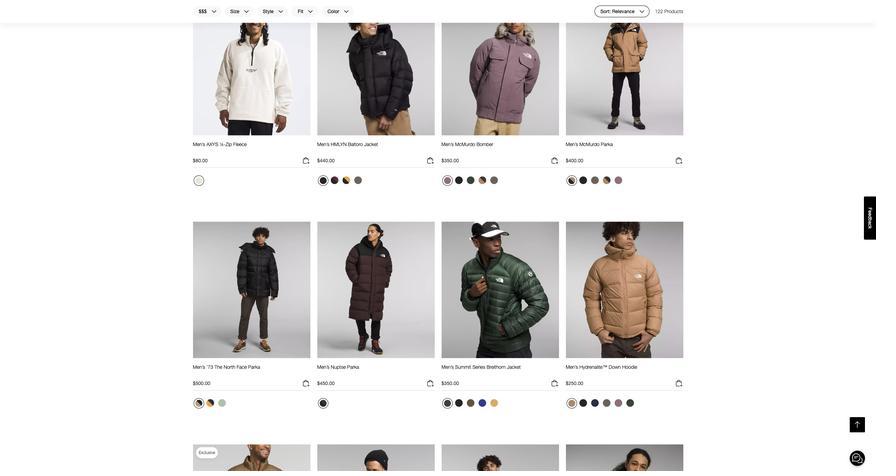 Task type: describe. For each thing, give the bounding box(es) containing it.
tnf black radio for men's summit series breithorn jacket
[[453, 398, 464, 409]]

men's hydrenalite™ down hoodie button
[[566, 364, 637, 377]]

b
[[868, 218, 873, 221]]

$440.00 button
[[317, 157, 435, 168]]

$450.00
[[317, 380, 335, 386]]

$choose color$ option group for bomber
[[442, 175, 500, 189]]

parka for men's mcmurdo parka
[[601, 141, 613, 147]]

$440.00
[[317, 158, 335, 164]]

men's summit series breithorn jacket
[[442, 364, 521, 370]]

$350.00 for mcmurdo
[[442, 158, 459, 164]]

men's nuptse parka button
[[317, 364, 359, 377]]

Misty Sage Fallen Leaves Print radio
[[216, 398, 227, 409]]

men's hmlyn baltoro jacket button
[[317, 141, 378, 154]]

Summit Gold radio
[[489, 398, 500, 409]]

series
[[473, 364, 485, 370]]

exclusive
[[199, 450, 215, 455]]

2 falcon brown radio from the left
[[589, 175, 600, 186]]

f e e d b a c k
[[868, 207, 873, 229]]

bomber
[[477, 141, 493, 147]]

Almond Butter/TNF Black radio
[[567, 176, 577, 186]]

$80.00
[[193, 158, 208, 164]]

axys
[[206, 141, 218, 147]]

$$$ button
[[193, 6, 222, 17]]

$choose color$ option group for series
[[442, 398, 500, 411]]

$400.00 button
[[566, 157, 683, 168]]

hmlyn
[[331, 141, 347, 147]]

summit navy/summit gold image
[[206, 399, 214, 407]]

0 horizontal spatial pine needle radio
[[442, 398, 453, 409]]

f
[[868, 207, 873, 210]]

men's '73 the north face parka image
[[193, 221, 310, 359]]

men's '73 the north face parka
[[193, 364, 260, 370]]

$choose color$ option group for baltoro
[[317, 175, 364, 189]]

0 vertical spatial jacket
[[364, 141, 378, 147]]

1 horizontal spatial pine needle radio
[[465, 175, 476, 186]]

$choose color$ option group for down
[[566, 398, 636, 411]]

Summit Navy/Summit Gold radio
[[205, 398, 216, 409]]

$500.00
[[193, 380, 210, 386]]

relevance
[[612, 8, 635, 14]]

mcmurdo for parka
[[579, 141, 600, 147]]

mcmurdo for bomber
[[455, 141, 475, 147]]

men's axys ¼-zip fleece image
[[193, 0, 310, 136]]

men's summit series breithorn jacket image
[[442, 221, 559, 359]]

Fawn Grey radio
[[613, 398, 624, 409]]

men's axys ¼-zip fleece
[[193, 141, 247, 147]]

1 horizontal spatial fawn grey radio
[[613, 175, 624, 186]]

men's hmlyn baltoro jacket image
[[317, 0, 435, 136]]

$450.00 button
[[317, 379, 435, 391]]

north
[[224, 364, 235, 370]]

1 falcon brown radio from the left
[[489, 175, 500, 186]]

men's for men's hydrenalite™ down hoodie
[[566, 364, 578, 370]]

0 horizontal spatial tnf black image
[[320, 177, 327, 184]]

122
[[655, 8, 663, 14]]

falcon brown image
[[603, 399, 610, 407]]

breithorn
[[487, 364, 506, 370]]

1 e from the top
[[868, 210, 873, 213]]

fleece
[[233, 141, 247, 147]]

$350.00 button for series
[[442, 379, 559, 391]]

0 horizontal spatial tnf black radio
[[318, 176, 328, 186]]

coal brown/almond butter monogram print image
[[478, 177, 486, 184]]

Falcon Brown Conrads Notes Print radio
[[352, 175, 363, 186]]

tnf black image for men's mcmurdo bomber
[[455, 177, 463, 184]]

men's mcmurdo bomber image
[[442, 0, 559, 136]]

men's '73 the north face parka button
[[193, 364, 260, 377]]

baltoro
[[348, 141, 363, 147]]

men's axys ¼-zip fleece button
[[193, 141, 247, 154]]

Coal Brown/Almond Butter Monogram Print radio
[[601, 175, 612, 186]]

men's hmlyn baltoro jacket
[[317, 141, 378, 147]]

0 horizontal spatial pine needle image
[[444, 400, 451, 407]]

summit gold/tnf black image
[[342, 177, 350, 184]]

Coal Brown/TNF Black radio
[[318, 398, 328, 409]]

falcon brown image for second falcon brown option from the left
[[591, 177, 599, 184]]

parka inside button
[[248, 364, 260, 370]]

summit navy image
[[591, 399, 599, 407]]

almond butter/tnf black image
[[568, 177, 575, 184]]

products
[[664, 8, 683, 14]]

$500.00 button
[[193, 379, 310, 391]]

TNF Blue radio
[[477, 398, 488, 409]]

tnf black-khaki stone image
[[195, 400, 202, 407]]

tnf black radio for men's hydrenalite™ down hoodie
[[578, 398, 589, 409]]

men's mcmurdo parka image
[[566, 0, 683, 136]]



Task type: vqa. For each thing, say whether or not it's contained in the screenshot.
'Men's Nuptse Parka' image
yes



Task type: locate. For each thing, give the bounding box(es) containing it.
fawn grey image for men's mcmurdo parka
[[615, 177, 622, 184]]

falcon brown conrads notes print image
[[354, 177, 362, 184]]

d
[[868, 216, 873, 218]]

men's mcmurdo bomber button
[[442, 141, 493, 154]]

men's inside men's nuptse parka button
[[317, 364, 329, 370]]

misty sage fallen leaves print image
[[218, 399, 226, 407]]

Falcon Brown radio
[[601, 398, 612, 409]]

men's inside men's mcmurdo bomber button
[[442, 141, 454, 147]]

size
[[230, 8, 239, 14]]

pine needle image right fawn grey radio
[[626, 399, 634, 407]]

$$$
[[199, 8, 207, 14]]

¼-
[[220, 141, 225, 147]]

men's inside men's '73 the north face parka button
[[193, 364, 205, 370]]

122 products
[[655, 8, 683, 14]]

pine needle radio left coal brown/almond butter monogram print image
[[465, 175, 476, 186]]

falcon brown radio left coal brown/almond butter monogram print icon
[[589, 175, 600, 186]]

2 $350.00 button from the top
[[442, 379, 559, 391]]

0 horizontal spatial jacket
[[364, 141, 378, 147]]

men's for men's '73 the north face parka
[[193, 364, 205, 370]]

e up d on the top of the page
[[868, 210, 873, 213]]

Pine Needle radio
[[625, 398, 636, 409]]

a
[[868, 221, 873, 224]]

f e e d b a c k button
[[864, 196, 876, 240]]

pine needle image
[[467, 177, 474, 184]]

1 $350.00 from the top
[[442, 158, 459, 164]]

0 horizontal spatial falcon brown image
[[490, 177, 498, 184]]

1 horizontal spatial tnf black image
[[579, 177, 587, 184]]

parka up $400.00 'dropdown button' on the right top of the page
[[601, 141, 613, 147]]

men's inside men's hmlyn baltoro jacket button
[[317, 141, 329, 147]]

falcon brown image for 2nd falcon brown option from the right
[[490, 177, 498, 184]]

2 horizontal spatial tnf black image
[[579, 399, 587, 407]]

1 vertical spatial jacket
[[507, 364, 521, 370]]

tnf black image left military olive icon
[[455, 399, 463, 407]]

men's mcmurdo parka
[[566, 141, 613, 147]]

Fawn Grey radio
[[613, 175, 624, 186], [442, 176, 453, 186]]

0 vertical spatial pine needle radio
[[465, 175, 476, 186]]

zip
[[225, 141, 232, 147]]

$350.00 for summit
[[442, 380, 459, 386]]

tnf black image for $350.00
[[455, 399, 463, 407]]

TNF Black radio
[[453, 175, 464, 186], [578, 175, 589, 186]]

tnf black image for $400.00
[[579, 177, 587, 184]]

$350.00 button down the breithorn
[[442, 379, 559, 391]]

parka right nuptse
[[347, 364, 359, 370]]

men's nuptse parka image
[[317, 221, 435, 359]]

tnf black radio for $350.00
[[453, 175, 464, 186]]

sort: relevance
[[600, 8, 635, 14]]

$choose color$ option group for the
[[193, 398, 228, 411]]

military olive image
[[467, 399, 474, 407]]

tnf black radio left military olive icon
[[453, 398, 464, 409]]

men's mcmurdo parka button
[[566, 141, 613, 154]]

color button
[[322, 6, 354, 17]]

tnf black image inside option
[[455, 177, 463, 184]]

falcon brown image
[[490, 177, 498, 184], [591, 177, 599, 184]]

tnf black radio right almond butter/tnf black icon
[[578, 175, 589, 186]]

2 mcmurdo from the left
[[579, 141, 600, 147]]

Almond Butter radio
[[567, 398, 577, 409]]

tnf black image
[[579, 177, 587, 184], [455, 399, 463, 407]]

mcmurdo up '$400.00'
[[579, 141, 600, 147]]

2 tnf black radio from the left
[[578, 175, 589, 186]]

men's inside men's hydrenalite™ down hoodie "button"
[[566, 364, 578, 370]]

$350.00 button
[[442, 157, 559, 168], [442, 379, 559, 391]]

tnf black image right almond butter/tnf black icon
[[579, 177, 587, 184]]

1 horizontal spatial pine needle image
[[626, 399, 634, 407]]

summit gold image
[[490, 399, 498, 407]]

fawn grey image left pine needle option
[[615, 399, 622, 407]]

pine needle image
[[626, 399, 634, 407], [444, 400, 451, 407]]

1 horizontal spatial mcmurdo
[[579, 141, 600, 147]]

fawn grey image right coal brown/almond butter monogram print icon
[[615, 177, 622, 184]]

nuptse
[[331, 364, 346, 370]]

men's for men's axys ¼-zip fleece
[[193, 141, 205, 147]]

men's antora triclimate® image
[[566, 444, 683, 471]]

TNF Black radio
[[318, 176, 328, 186], [453, 398, 464, 409], [578, 398, 589, 409]]

$80.00 button
[[193, 157, 310, 168]]

$choose color$ option group for parka
[[566, 175, 625, 189]]

Boysenberry/TNF Black radio
[[329, 175, 340, 186]]

2 horizontal spatial parka
[[601, 141, 613, 147]]

1 horizontal spatial falcon brown radio
[[589, 175, 600, 186]]

Coal Brown/Almond Butter Monogram Print radio
[[477, 175, 488, 186]]

2 horizontal spatial tnf black radio
[[578, 398, 589, 409]]

men's gore-tex® mountain jacket image
[[442, 444, 559, 471]]

men's big aconcagua 3 jacket image
[[317, 444, 435, 471]]

2 $350.00 from the top
[[442, 380, 459, 386]]

color
[[328, 8, 339, 14]]

1 horizontal spatial falcon brown image
[[591, 177, 599, 184]]

fawn grey radio right coal brown/almond butter monogram print icon
[[613, 175, 624, 186]]

jacket
[[364, 141, 378, 147], [507, 364, 521, 370]]

0 horizontal spatial falcon brown radio
[[489, 175, 500, 186]]

TNF Black-Khaki Stone radio
[[194, 398, 204, 409]]

tnf black image right almond butter image
[[579, 399, 587, 407]]

pine needle radio left military olive option
[[442, 398, 453, 409]]

style
[[263, 8, 274, 14]]

tnf black radio left boysenberry/tnf black image
[[318, 176, 328, 186]]

men's for men's nuptse parka
[[317, 364, 329, 370]]

sort:
[[600, 8, 611, 14]]

0 vertical spatial $350.00 button
[[442, 157, 559, 168]]

tnf black radio left pine needle image
[[453, 175, 464, 186]]

men's
[[193, 141, 205, 147], [317, 141, 329, 147], [442, 141, 454, 147], [566, 141, 578, 147], [193, 364, 205, 370], [317, 364, 329, 370], [442, 364, 454, 370], [566, 364, 578, 370]]

size button
[[224, 6, 254, 17]]

1 tnf black radio from the left
[[453, 175, 464, 186]]

fawn grey image left pine needle image
[[444, 177, 451, 184]]

the
[[215, 364, 222, 370]]

jacket right baltoro
[[364, 141, 378, 147]]

e up b
[[868, 213, 873, 216]]

back to top image
[[853, 420, 862, 429]]

summit
[[455, 364, 471, 370]]

$250.00 button
[[566, 379, 683, 391]]

0 vertical spatial tnf black image
[[579, 177, 587, 184]]

$350.00 button down the bomber
[[442, 157, 559, 168]]

0 horizontal spatial tnf black radio
[[453, 175, 464, 186]]

style button
[[257, 6, 289, 17]]

fawn grey image inside fawn grey radio
[[615, 399, 622, 407]]

almond butter image
[[568, 400, 575, 407]]

hydrenalite™
[[579, 364, 607, 370]]

fawn grey radio left pine needle image
[[442, 176, 453, 186]]

1 vertical spatial pine needle radio
[[442, 398, 453, 409]]

122 products status
[[655, 6, 683, 17]]

0 horizontal spatial mcmurdo
[[455, 141, 475, 147]]

falcon brown image left coal brown/almond butter monogram print icon
[[591, 177, 599, 184]]

sort: relevance button
[[595, 6, 650, 17]]

men's nuptse parka
[[317, 364, 359, 370]]

White Dune radio
[[194, 176, 204, 186]]

men's inside men's summit series breithorn jacket button
[[442, 364, 454, 370]]

men's for men's hmlyn baltoro jacket
[[317, 141, 329, 147]]

0 horizontal spatial fawn grey radio
[[442, 176, 453, 186]]

white dune image
[[195, 177, 202, 184]]

1 horizontal spatial tnf black radio
[[453, 398, 464, 409]]

face
[[237, 364, 247, 370]]

parka
[[601, 141, 613, 147], [248, 364, 260, 370], [347, 364, 359, 370]]

coal brown/tnf black image
[[320, 400, 327, 407]]

men's aconcagua 3 jacket image
[[193, 444, 310, 471]]

men's for men's mcmurdo parka
[[566, 141, 578, 147]]

men's hydrenalite™ down hoodie
[[566, 364, 637, 370]]

Falcon Brown radio
[[489, 175, 500, 186], [589, 175, 600, 186]]

mcmurdo left the bomber
[[455, 141, 475, 147]]

parka inside button
[[347, 364, 359, 370]]

tnf black image for men's hydrenalite™ down hoodie
[[579, 399, 587, 407]]

$350.00 button for bomber
[[442, 157, 559, 168]]

tnf black radio for $400.00
[[578, 175, 589, 186]]

mcmurdo
[[455, 141, 475, 147], [579, 141, 600, 147]]

0 vertical spatial $350.00
[[442, 158, 459, 164]]

$choose color$ option group
[[317, 175, 364, 189], [442, 175, 500, 189], [566, 175, 625, 189], [193, 398, 228, 411], [442, 398, 500, 411], [566, 398, 636, 411]]

down
[[609, 364, 621, 370]]

1 falcon brown image from the left
[[490, 177, 498, 184]]

pine needle image inside option
[[626, 399, 634, 407]]

parka right face
[[248, 364, 260, 370]]

men's mcmurdo bomber
[[442, 141, 493, 147]]

2 e from the top
[[868, 213, 873, 216]]

1 mcmurdo from the left
[[455, 141, 475, 147]]

1 horizontal spatial jacket
[[507, 364, 521, 370]]

men's for men's mcmurdo bomber
[[442, 141, 454, 147]]

$250.00
[[566, 380, 583, 386]]

pine needle image left military olive option
[[444, 400, 451, 407]]

tnf black image
[[455, 177, 463, 184], [320, 177, 327, 184], [579, 399, 587, 407]]

tnf black image left boysenberry/tnf black image
[[320, 177, 327, 184]]

fit button
[[291, 6, 319, 17]]

k
[[868, 226, 873, 229]]

0 horizontal spatial parka
[[248, 364, 260, 370]]

men's for men's summit series breithorn jacket
[[442, 364, 454, 370]]

c
[[868, 224, 873, 226]]

men's inside 'men's mcmurdo parka' 'button'
[[566, 141, 578, 147]]

men's hydrenalite™ down hoodie image
[[566, 221, 683, 359]]

hoodie
[[622, 364, 637, 370]]

falcon brown radio right coal brown/almond butter monogram print image
[[489, 175, 500, 186]]

1 vertical spatial $350.00 button
[[442, 379, 559, 391]]

1 vertical spatial $350.00
[[442, 380, 459, 386]]

tnf black radio right almond butter image
[[578, 398, 589, 409]]

'73
[[206, 364, 213, 370]]

$350.00
[[442, 158, 459, 164], [442, 380, 459, 386]]

fawn grey image
[[615, 177, 622, 184], [444, 177, 451, 184], [615, 399, 622, 407]]

Summit Gold/TNF Black radio
[[341, 175, 352, 186]]

0 horizontal spatial tnf black image
[[455, 399, 463, 407]]

men's summit series breithorn jacket button
[[442, 364, 521, 377]]

1 horizontal spatial tnf black image
[[455, 177, 463, 184]]

Pine Needle radio
[[465, 175, 476, 186], [442, 398, 453, 409]]

Military Olive radio
[[465, 398, 476, 409]]

boysenberry/tnf black image
[[331, 177, 338, 184]]

tnf blue image
[[478, 399, 486, 407]]

e
[[868, 210, 873, 213], [868, 213, 873, 216]]

1 horizontal spatial tnf black radio
[[578, 175, 589, 186]]

$350.00 down men's mcmurdo bomber button
[[442, 158, 459, 164]]

1 horizontal spatial parka
[[347, 364, 359, 370]]

parka inside 'button'
[[601, 141, 613, 147]]

tnf black image left pine needle image
[[455, 177, 463, 184]]

falcon brown image right coal brown/almond butter monogram print image
[[490, 177, 498, 184]]

parka for men's nuptse parka
[[347, 364, 359, 370]]

1 vertical spatial tnf black image
[[455, 399, 463, 407]]

men's inside men's axys ¼-zip fleece button
[[193, 141, 205, 147]]

$350.00 down 'summit'
[[442, 380, 459, 386]]

Summit Navy radio
[[589, 398, 600, 409]]

$400.00
[[566, 158, 583, 164]]

jacket right the breithorn
[[507, 364, 521, 370]]

fit
[[298, 8, 303, 14]]

coal brown/almond butter monogram print image
[[603, 177, 610, 184]]

1 $350.00 button from the top
[[442, 157, 559, 168]]

fawn grey image for men's hydrenalite™ down hoodie
[[615, 399, 622, 407]]

mcmurdo inside 'button'
[[579, 141, 600, 147]]

2 falcon brown image from the left
[[591, 177, 599, 184]]

mcmurdo inside button
[[455, 141, 475, 147]]



